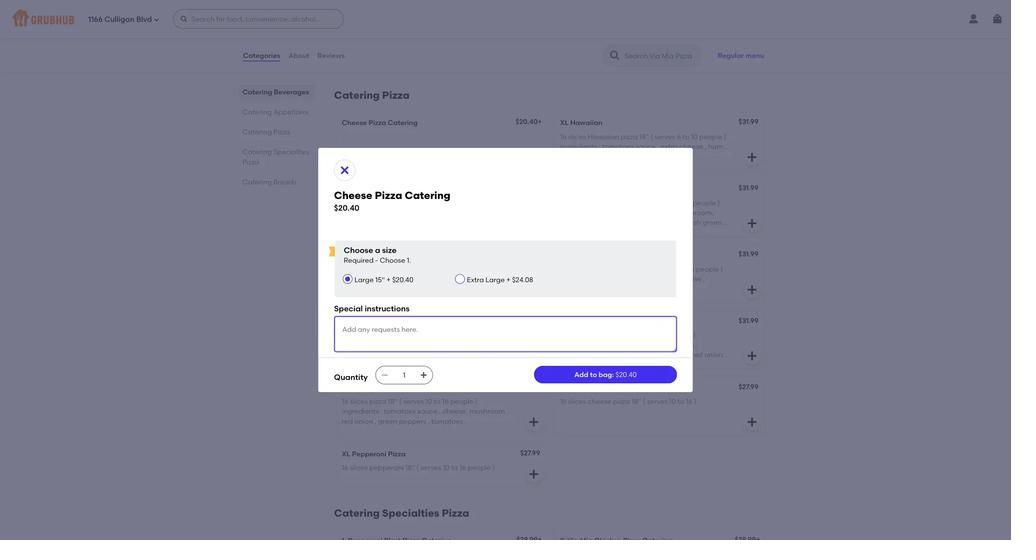 Task type: locate. For each thing, give the bounding box(es) containing it.
pepperoni down xl pepperoni pizza
[[369, 464, 404, 472]]

specialties
[[273, 148, 310, 156], [382, 508, 439, 520]]

: down "italiana"
[[599, 209, 601, 217]]

italiana
[[588, 199, 613, 207]]

peppers left tomatoes.
[[399, 418, 426, 426]]

svg image
[[992, 13, 1003, 25], [180, 15, 188, 23], [746, 50, 758, 62], [528, 152, 540, 163], [746, 218, 758, 230], [528, 351, 540, 362], [381, 372, 389, 380], [420, 372, 428, 380], [746, 417, 758, 429], [528, 469, 540, 481]]

Input item quantity number field
[[394, 367, 415, 384]]

catering specialties pizza tab
[[242, 147, 311, 167]]

hawaiian
[[570, 119, 603, 127], [588, 132, 619, 141]]

onion inside 16 slices spicy chicken 18'' ( serves 10 to 16 people ) ingredients : chipotle spicy sauce , cheese , mushroom , red onion , tomatoes , and chicken marinated with chipotle sauce .
[[395, 351, 414, 359]]

ingredients up the tomatoes,
[[560, 341, 597, 350]]

: down xl chipotle chicken
[[381, 341, 382, 350]]

1 horizontal spatial with
[[430, 265, 444, 273]]

0 vertical spatial mushroom
[[560, 285, 596, 293]]

mushroom, up fresh
[[676, 209, 714, 217]]

search icon image
[[609, 50, 621, 61]]

choose up required
[[344, 246, 373, 255]]

peppers left black
[[431, 219, 459, 227]]

1 horizontal spatial large
[[486, 276, 505, 284]]

1 vertical spatial $27.99
[[520, 449, 540, 458]]

and
[[500, 219, 513, 227], [629, 219, 642, 227], [634, 285, 647, 293], [456, 351, 469, 359], [560, 361, 573, 369]]

$31.99 for 16 slices pizza 18'' ( serves 10 to 16 people ) ingredients : pesto sauce , cheese . garlic, tomatoes, artichoke hearts, mushroom, red onion and chicken
[[739, 317, 758, 325]]

1 vertical spatial chipotle
[[394, 361, 421, 369]]

$27.99
[[739, 383, 758, 391], [520, 449, 540, 458]]

0 horizontal spatial specialties
[[273, 148, 310, 156]]

red down garlic,
[[692, 351, 703, 359]]

catering breads tab
[[242, 177, 311, 187]]

) inside 16 slices spicy chicken 18'' ( serves 10 to 16 people ) ingredients : chipotle spicy sauce , cheese , mushroom , red onion , tomatoes , and chicken marinated with chipotle sauce .
[[503, 331, 505, 340]]

-
[[375, 257, 378, 265]]

ranch
[[583, 31, 603, 40], [593, 45, 612, 54]]

svg image inside main navigation navigation
[[154, 17, 160, 23]]

specialties down 16 slices pepperoni 18'' ( serves 10 to 16 people ) on the bottom left of the page
[[382, 508, 439, 520]]

garlic inside 16 slices chicken pizza 18'' ( serves 10 to 16 people ) ingredients : garlic sauce , cilantro . cheese , mushroom , red onion and chicken .
[[602, 275, 621, 283]]

ingredients for hawaiian
[[560, 142, 597, 151]]

chipotle up xl vegetarian pizza
[[394, 361, 421, 369]]

: inside 16 slices spicy chicken 18'' ( serves 10 to 16 people ) ingredients : chipotle spicy sauce , cheese , mushroom , red onion , tomatoes , and chicken marinated with chipotle sauce .
[[381, 341, 382, 350]]

18'' inside 16 slices pizza 18'' ( serves 10 to 16 people ) ingredients : tomatoes sauce , cheese, mushroom , red onion , green peppers , tomatoes.
[[388, 398, 398, 406]]

10 inside 16 slices italiana pizza 18'' ( serves 6 to 10 people ) ingredients : garlic sauce , cheese , mushroom, tomatoes ,sausage , and topped with fresh green onion .
[[685, 199, 691, 207]]

ingredients down combination
[[371, 209, 408, 217]]

slices inside 16 slices combination pizza 18'' serves ( 6 to 10 people ) ingredients : tomatoes sauce , salami linguica , mushroom,green peppers black olives and sausage .
[[350, 199, 368, 207]]

slices down xl hawaiian
[[568, 132, 586, 141]]

+ left $24.08
[[506, 276, 510, 284]]

: inside 16 slices pizza 18'' ( serves 10 to 16 people ) ingredients : tomatoes sauce , cheese, mushroom , red onion , green peppers , tomatoes.
[[381, 408, 382, 416]]

choose down size
[[380, 257, 405, 265]]

ingredients up the pineapple
[[560, 142, 597, 151]]

0 vertical spatial catering specialties pizza
[[242, 148, 310, 166]]

cheese inside 16 slices hawaiian pizza  18" ( serves 6 to 10 people ) ingredients : tomatoes sauce , extra cheese , ham , pineapple .
[[679, 142, 703, 151]]

sauce inside 16 slices combination pizza 18'' serves ( 6 to 10 people ) ingredients : tomatoes sauce , salami linguica , mushroom,green peppers black olives and sausage .
[[446, 209, 466, 217]]

xl for xl pepperoni pizza
[[342, 450, 350, 459]]

1 vertical spatial garlic
[[602, 275, 621, 283]]

1 vertical spatial mushroom
[[342, 351, 377, 359]]

0 vertical spatial extra
[[661, 142, 678, 151]]

pizza down xl garlic chicken ( via mia chicken ) in the top right of the page
[[615, 265, 632, 273]]

+ left xl hawaiian
[[538, 118, 542, 126]]

regular menu
[[718, 51, 764, 60]]

slices inside 16 slices italiana pizza 18'' ( serves 6 to 10 people ) ingredients : garlic sauce , cheese , mushroom, tomatoes ,sausage , and topped with fresh green onion .
[[568, 199, 586, 207]]

1 horizontal spatial extra
[[661, 142, 678, 151]]

0 vertical spatial specialties
[[273, 148, 310, 156]]

ranch up bacon
[[583, 31, 603, 40]]

with
[[669, 219, 683, 227], [430, 265, 444, 273], [378, 361, 392, 369]]

and inside 16 slices chicken pizza 18'' ( serves 10 to 16 people ) ingredients : garlic sauce , cilantro . cheese , mushroom , red onion and chicken .
[[634, 285, 647, 293]]

slices inside 16 slices spicy chicken 18'' ( serves 10 to 16 people ) ingredients : chipotle spicy sauce , cheese , mushroom , red onion , tomatoes , and chicken marinated with chipotle sauce .
[[350, 331, 368, 340]]

$20.40 for bag:
[[616, 371, 637, 379]]

( inside 16 slices pizza 18'' ( serves 10 to 16 people ) ingredients : pesto sauce , cheese . garlic, tomatoes, artichoke hearts, mushroom, red onion and chicken
[[617, 331, 620, 340]]

: inside 16 slices combination pizza 18'' serves ( 6 to 10 people ) ingredients : tomatoes sauce , salami linguica , mushroom,green peppers black olives and sausage .
[[409, 209, 411, 217]]

serves inside 16 slices chicken pizza 18'' ( serves 10 to 16 people ) ingredients : garlic sauce , cilantro . cheese , mushroom , red onion and chicken .
[[649, 265, 670, 273]]

extra large + $24.08
[[467, 276, 533, 284]]

xl for xl pesto chicken
[[560, 318, 569, 326]]

sauce
[[636, 142, 656, 151], [446, 209, 466, 217], [623, 209, 643, 217], [623, 275, 643, 283], [431, 341, 451, 350], [622, 341, 642, 350], [423, 361, 443, 369], [417, 408, 437, 416]]

0 horizontal spatial with
[[378, 361, 392, 369]]

chicken left via
[[592, 251, 620, 260]]

32
[[560, 45, 568, 54]]

main navigation navigation
[[0, 0, 1011, 38]]

slices for 16 slices spicy chicken 18'' ( serves 10 to 16 people ) ingredients : chipotle spicy sauce , cheese , mushroom , red onion , tomatoes , and chicken marinated with chipotle sauce .
[[350, 331, 368, 340]]

slices for 16 slices hawaiian pizza  18" ( serves 6 to 10 people ) ingredients : tomatoes sauce , extra cheese , ham , pineapple .
[[568, 132, 586, 141]]

) inside 16 slices pizza 18'' ( serves 10 to 16 people ) ingredients : tomatoes sauce , cheese, mushroom , red onion , green peppers , tomatoes.
[[475, 398, 477, 406]]

ranch down bacon ranch sticks
[[593, 45, 612, 54]]

serves inside 16 slices pizza 18'' ( serves 10 to 16 people ) ingredients : tomatoes sauce , cheese, mushroom , red onion , green peppers , tomatoes.
[[403, 398, 424, 406]]

large 15" + $20.40
[[355, 276, 413, 284]]

2 garlic from the top
[[602, 275, 621, 283]]

onion inside 16 slices italiana pizza 18'' ( serves 6 to 10 people ) ingredients : garlic sauce , cheese , mushroom, tomatoes ,sausage , and topped with fresh green onion .
[[560, 228, 579, 237]]

catering specialties pizza up catering breads tab
[[242, 148, 310, 166]]

chipotle
[[384, 341, 411, 350], [394, 361, 421, 369]]

1 horizontal spatial green
[[703, 219, 722, 227]]

10 inside 16 slices chicken pizza 18'' ( serves 10 to 16 people ) ingredients : garlic sauce , cilantro . cheese , mushroom , red onion and chicken .
[[671, 265, 678, 273]]

$31.99
[[739, 118, 758, 126], [739, 184, 758, 192], [739, 250, 758, 259], [520, 317, 540, 325], [739, 317, 758, 325], [520, 383, 540, 391]]

slices down xl cheese pizza
[[568, 398, 586, 406]]

1 vertical spatial hawaiian
[[588, 132, 619, 141]]

tomatoes inside 16 slices combination pizza 18'' serves ( 6 to 10 people ) ingredients : tomatoes sauce , salami linguica , mushroom,green peppers black olives and sausage .
[[413, 209, 444, 217]]

mushroom up pesto
[[560, 285, 596, 293]]

0 horizontal spatial catering pizza
[[242, 128, 290, 136]]

1166 culligan blvd
[[88, 15, 152, 24]]

pizza down xl pesto chicken
[[588, 331, 605, 340]]

0 vertical spatial garlic
[[602, 209, 621, 217]]

1 vertical spatial mushroom,
[[653, 351, 690, 359]]

large right extra
[[486, 276, 505, 284]]

slices down garlic
[[568, 265, 586, 273]]

mushroom,green
[[373, 219, 430, 227]]

)
[[712, 45, 714, 54], [724, 132, 726, 141], [718, 199, 720, 207], [367, 209, 369, 217], [680, 251, 682, 260], [721, 265, 723, 273], [414, 275, 416, 283], [503, 331, 505, 340], [693, 331, 696, 340], [475, 398, 477, 406], [694, 398, 696, 406], [492, 464, 495, 472]]

hawaiian up the pineapple
[[570, 119, 603, 127]]

slices down required
[[350, 265, 368, 273]]

1 vertical spatial choose
[[380, 257, 405, 265]]

0 vertical spatial cheese
[[342, 119, 367, 127]]

2 horizontal spatial 6
[[677, 132, 681, 141]]

( inside 16 slices double pepperoni with extra cheese 18'' ( serves 10 to 16 people )
[[501, 265, 503, 273]]

1 horizontal spatial choose
[[380, 257, 405, 265]]

1 vertical spatial specialties
[[382, 508, 439, 520]]

extra
[[661, 142, 678, 151], [445, 265, 463, 273]]

0 vertical spatial green
[[703, 219, 722, 227]]

ingredients inside 16 slices combination pizza 18'' serves ( 6 to 10 people ) ingredients : tomatoes sauce , salami linguica , mushroom,green peppers black olives and sausage .
[[371, 209, 408, 217]]

bacon
[[560, 31, 582, 40]]

1 horizontal spatial specialties
[[382, 508, 439, 520]]

slices for 16 slices chicken pizza 18'' ( serves 10 to 16 people ) ingredients : garlic sauce , cilantro . cheese , mushroom , red onion and chicken .
[[568, 265, 586, 273]]

spicy up "input item quantity" number field
[[412, 341, 429, 350]]

green right fresh
[[703, 219, 722, 227]]

pizza left '18"'
[[621, 132, 638, 141]]

( inside 16 slices spicy chicken 18'' ( serves 10 to 16 people ) ingredients : chipotle spicy sauce , cheese , mushroom , red onion , tomatoes , and chicken marinated with chipotle sauce .
[[427, 331, 429, 340]]

sauce inside 16 slices pizza 18'' ( serves 10 to 16 people ) ingredients : tomatoes sauce , cheese, mushroom , red onion , green peppers , tomatoes.
[[417, 408, 437, 416]]

0 horizontal spatial large
[[355, 276, 374, 284]]

mushroom inside 16 slices chicken pizza 18'' ( serves 10 to 16 people ) ingredients : garlic sauce , cilantro . cheese , mushroom , red onion and chicken .
[[560, 285, 596, 293]]

green inside 16 slices italiana pizza 18'' ( serves 6 to 10 people ) ingredients : garlic sauce , cheese , mushroom, tomatoes ,sausage , and topped with fresh green onion .
[[703, 219, 722, 227]]

red up xl vegetarian pizza
[[382, 351, 393, 359]]

$20.40 for catering
[[334, 203, 360, 213]]

1 horizontal spatial $27.99
[[739, 383, 758, 391]]

mushroom up marinated
[[342, 351, 377, 359]]

xl chipotle chicken
[[342, 318, 406, 326]]

10 inside 16 slices pizza 18'' ( serves 10 to 16 people ) ingredients : tomatoes sauce , cheese, mushroom , red onion , green peppers , tomatoes.
[[426, 398, 432, 406]]

slices down xl pepperoni pizza
[[350, 464, 368, 472]]

to inside 16 slices hawaiian pizza  18" ( serves 6 to 10 people ) ingredients : tomatoes sauce , extra cheese , ham , pineapple .
[[683, 132, 689, 141]]

1 vertical spatial spicy
[[412, 341, 429, 350]]

garlic down xl garlic chicken ( via mia chicken ) in the top right of the page
[[602, 275, 621, 283]]

) inside 16 slices chicken pizza 18'' ( serves 10 to 16 people ) ingredients : garlic sauce , cilantro . cheese , mushroom , red onion and chicken .
[[721, 265, 723, 273]]

people inside 16 slices pizza 18'' ( serves 10 to 16 people ) ingredients : tomatoes sauce , cheese, mushroom , red onion , green peppers , tomatoes.
[[450, 398, 473, 406]]

and inside 16 slices italiana pizza 18'' ( serves 6 to 10 people ) ingredients : garlic sauce , cheese , mushroom, tomatoes ,sausage , and topped with fresh green onion .
[[629, 219, 642, 227]]

slices down pesto
[[568, 331, 586, 340]]

green
[[703, 219, 722, 227], [378, 418, 397, 426]]

+
[[538, 118, 542, 126], [387, 276, 391, 284], [506, 276, 510, 284]]

1 horizontal spatial 6
[[671, 199, 675, 207]]

large
[[355, 276, 374, 284], [486, 276, 505, 284]]

pizza up mushroom,green on the top left of the page
[[413, 199, 430, 207]]

1 vertical spatial pepperoni
[[369, 464, 404, 472]]

0 horizontal spatial peppers
[[399, 418, 426, 426]]

1 horizontal spatial peppers
[[431, 219, 459, 227]]

xl
[[560, 119, 569, 127], [342, 185, 350, 193], [342, 251, 350, 260], [560, 251, 569, 260], [560, 318, 569, 326], [342, 384, 350, 392], [560, 384, 569, 392], [342, 450, 350, 459]]

slices left "italiana"
[[568, 199, 586, 207]]

1 garlic from the top
[[602, 209, 621, 217]]

slices down combo
[[350, 199, 368, 207]]

slices down vegetarian
[[350, 398, 368, 406]]

xl for xl cheese pizza
[[560, 384, 569, 392]]

: left pesto
[[599, 341, 601, 350]]

2 vertical spatial mushroom
[[470, 408, 505, 416]]

: down xl vegetarian pizza
[[381, 408, 382, 416]]

ingredients inside 16 slices pizza 18'' ( serves 10 to 16 people ) ingredients : tomatoes sauce , cheese, mushroom , red onion , green peppers , tomatoes.
[[342, 408, 379, 416]]

garlic up ,sausage
[[602, 209, 621, 217]]

onion inside 16 slices pizza 18'' ( serves 10 to 16 people ) ingredients : tomatoes sauce , cheese, mushroom , red onion , green peppers , tomatoes.
[[355, 418, 373, 426]]

0 horizontal spatial extra
[[445, 265, 463, 273]]

garlic inside 16 slices italiana pizza 18'' ( serves 6 to 10 people ) ingredients : garlic sauce , cheese , mushroom, tomatoes ,sausage , and topped with fresh green onion .
[[602, 209, 621, 217]]

pepperoni
[[342, 31, 376, 40], [352, 251, 387, 260], [352, 450, 387, 459]]

1 vertical spatial catering specialties pizza
[[334, 508, 469, 520]]

green up xl pepperoni pizza
[[378, 418, 397, 426]]

$27.99 for 16 slices pepperoni 18'' ( serves 10 to 16 people )
[[520, 449, 540, 458]]

combo
[[352, 185, 377, 193]]

to inside 16 slices pizza 18'' ( serves 10 to 16 people ) ingredients : tomatoes sauce , cheese, mushroom , red onion , green peppers , tomatoes.
[[434, 398, 441, 406]]

1 vertical spatial pepperoni
[[352, 251, 387, 260]]

specialties down catering pizza tab
[[273, 148, 310, 156]]

0 vertical spatial pepperoni
[[394, 265, 428, 273]]

mushroom,
[[676, 209, 714, 217], [653, 351, 690, 359]]

0 horizontal spatial 6
[[470, 199, 474, 207]]

pizza down xl vegetarian pizza
[[369, 398, 386, 406]]

0 vertical spatial $27.99
[[739, 383, 758, 391]]

cheese inside 16 slices italiana pizza 18'' ( serves 6 to 10 people ) ingredients : garlic sauce , cheese , mushroom, tomatoes ,sausage , and topped with fresh green onion .
[[648, 209, 671, 217]]

slices inside 16 slices hawaiian pizza  18" ( serves 6 to 10 people ) ingredients : tomatoes sauce , extra cheese , ham , pineapple .
[[568, 132, 586, 141]]

0 vertical spatial mushroom,
[[676, 209, 714, 217]]

sticks
[[378, 31, 397, 40], [605, 31, 624, 40], [614, 45, 632, 54]]

1 horizontal spatial +
[[506, 276, 510, 284]]

$20.40 +
[[516, 118, 542, 126]]

0 vertical spatial chipotle
[[384, 341, 411, 350]]

+ right 15"
[[387, 276, 391, 284]]

2 vertical spatial pepperoni
[[352, 450, 387, 459]]

hearts,
[[628, 351, 651, 359]]

bacon ranch sticks
[[560, 31, 624, 40]]

0 horizontal spatial +
[[387, 276, 391, 284]]

.
[[595, 152, 597, 161], [372, 228, 373, 237], [580, 228, 582, 237], [675, 275, 676, 283], [676, 285, 677, 293], [673, 341, 674, 350], [444, 361, 446, 369]]

size
[[382, 246, 397, 255]]

1 vertical spatial with
[[430, 265, 444, 273]]

menu
[[746, 51, 764, 60]]

culligan
[[104, 15, 135, 24]]

slices for 16 slices pizza 18'' ( serves 10 to 16 people ) ingredients : tomatoes sauce , cheese, mushroom , red onion , green peppers , tomatoes.
[[350, 398, 368, 406]]

Special instructions text field
[[334, 316, 677, 353]]

slices for 16 slices cheese pizza 18'' ( serves 10 to 16 )
[[568, 398, 586, 406]]

with inside 16 slices double pepperoni with extra cheese 18'' ( serves 10 to 16 people )
[[430, 265, 444, 273]]

slices
[[568, 132, 586, 141], [350, 199, 368, 207], [568, 199, 586, 207], [350, 265, 368, 273], [568, 265, 586, 273], [350, 331, 368, 340], [568, 331, 586, 340], [350, 398, 368, 406], [568, 398, 586, 406], [350, 464, 368, 472]]

chicken
[[652, 251, 678, 260], [588, 265, 613, 273], [648, 285, 674, 293], [380, 318, 406, 326], [388, 331, 414, 340], [470, 351, 496, 359], [575, 361, 601, 369]]

topped
[[643, 219, 668, 227]]

special
[[334, 304, 363, 314]]

catering pizza down the catering appetizers
[[242, 128, 290, 136]]

catering breads
[[242, 178, 297, 186]]

catering pizza tab
[[242, 127, 311, 137]]

6 for ham
[[677, 132, 681, 141]]

appetizers
[[273, 108, 309, 116]]

: up mushroom,green on the top left of the page
[[409, 209, 411, 217]]

1 vertical spatial cheese
[[334, 190, 372, 202]]

16 slices cheese pizza 18'' ( serves 10 to 16 )
[[560, 398, 696, 406]]

ingredients inside 16 slices chicken pizza 18'' ( serves 10 to 16 people ) ingredients : garlic sauce , cilantro . cheese , mushroom , red onion and chicken .
[[560, 275, 597, 283]]

$31.99 for 16 slices italiana pizza 18'' ( serves 6 to 10 people ) ingredients : garlic sauce , cheese , mushroom, tomatoes ,sausage , and topped with fresh green onion .
[[739, 184, 758, 192]]

large left 15"
[[355, 276, 374, 284]]

0 horizontal spatial catering specialties pizza
[[242, 148, 310, 166]]

24
[[678, 45, 686, 54]]

ham
[[708, 142, 723, 151]]

0 vertical spatial choose
[[344, 246, 373, 255]]

cheese inside 16 slices double pepperoni with extra cheese 18'' ( serves 10 to 16 people )
[[464, 265, 488, 273]]

0 horizontal spatial green
[[378, 418, 397, 426]]

2 horizontal spatial +
[[538, 118, 542, 126]]

$31.99 for 16 slices chicken pizza 18'' ( serves 10 to 16 people ) ingredients : garlic sauce , cilantro . cheese , mushroom , red onion and chicken .
[[739, 250, 758, 259]]

catering specialties pizza
[[242, 148, 310, 166], [334, 508, 469, 520]]

spicy
[[369, 331, 386, 340], [412, 341, 429, 350]]

pizza inside 16 slices pizza 18'' ( serves 10 to 16 people ) ingredients : pesto sauce , cheese . garlic, tomatoes, artichoke hearts, mushroom, red onion and chicken
[[588, 331, 605, 340]]

people inside 16 slices combination pizza 18'' serves ( 6 to 10 people ) ingredients : tomatoes sauce , salami linguica , mushroom,green peppers black olives and sausage .
[[342, 209, 365, 217]]

0 horizontal spatial spicy
[[369, 331, 386, 340]]

pizza right vegetarian
[[391, 384, 408, 392]]

green inside 16 slices pizza 18'' ( serves 10 to 16 people ) ingredients : tomatoes sauce , cheese, mushroom , red onion , green peppers , tomatoes.
[[378, 418, 397, 426]]

mia
[[637, 251, 650, 260]]

slices down chipotle
[[350, 331, 368, 340]]

catering specialties pizza down 16 slices pepperoni 18'' ( serves 10 to 16 people ) on the bottom left of the page
[[334, 508, 469, 520]]

hawaiian down xl hawaiian
[[588, 132, 619, 141]]

catering pizza up "cheese pizza catering"
[[334, 89, 410, 102]]

spicy down xl chipotle chicken
[[369, 331, 386, 340]]

onion inside 16 slices chicken pizza 18'' ( serves 10 to 16 people ) ingredients : garlic sauce , cilantro . cheese , mushroom , red onion and chicken .
[[613, 285, 632, 293]]

red inside 16 slices pizza 18'' ( serves 10 to 16 people ) ingredients : pesto sauce , cheese . garlic, tomatoes, artichoke hearts, mushroom, red onion and chicken
[[692, 351, 703, 359]]

2 horizontal spatial with
[[669, 219, 683, 227]]

: inside 16 slices chicken pizza 18'' ( serves 10 to 16 people ) ingredients : garlic sauce , cilantro . cheese , mushroom , red onion and chicken .
[[599, 275, 601, 283]]

serves inside 16 slices pizza 18'' ( serves 10 to 16 people ) ingredients : pesto sauce , cheese . garlic, tomatoes, artichoke hearts, mushroom, red onion and chicken
[[622, 331, 642, 340]]

mushroom
[[560, 285, 596, 293], [342, 351, 377, 359], [470, 408, 505, 416]]

special instructions
[[334, 304, 410, 314]]

chicken for chicken
[[592, 251, 620, 260]]

pepperoni
[[394, 265, 428, 273], [369, 464, 404, 472]]

pepperoni inside 16 slices double pepperoni with extra cheese 18'' ( serves 10 to 16 people )
[[394, 265, 428, 273]]

cheese inside 16 slices spicy chicken 18'' ( serves 10 to 16 people ) ingredients : chipotle spicy sauce , cheese , mushroom , red onion , tomatoes , and chicken marinated with chipotle sauce .
[[456, 341, 480, 350]]

chicken up pesto
[[594, 318, 622, 326]]

xl
[[342, 318, 348, 326]]

1 vertical spatial green
[[378, 418, 397, 426]]

1 vertical spatial catering pizza
[[242, 128, 290, 136]]

ingredients inside 16 slices hawaiian pizza  18" ( serves 6 to 10 people ) ingredients : tomatoes sauce , extra cheese , ham , pineapple .
[[560, 142, 597, 151]]

1 vertical spatial chicken
[[594, 318, 622, 326]]

2 vertical spatial with
[[378, 361, 392, 369]]

pepperoni down the 1.
[[394, 265, 428, 273]]

catering
[[242, 88, 272, 96], [334, 89, 380, 102], [242, 108, 272, 116], [388, 119, 418, 127], [242, 128, 272, 136], [242, 148, 272, 156], [242, 178, 272, 186], [405, 190, 450, 202], [334, 508, 380, 520]]

serves inside 16 slices double pepperoni with extra cheese 18'' ( serves 10 to 16 people )
[[342, 275, 363, 283]]

1 horizontal spatial mushroom
[[470, 408, 505, 416]]

chipotle up "input item quantity" number field
[[384, 341, 411, 350]]

mushroom right cheese,
[[470, 408, 505, 416]]

: down xl hawaiian
[[599, 142, 601, 151]]

serves inside 16 slices italiana pizza 18'' ( serves 6 to 10 people ) ingredients : garlic sauce , cheese , mushroom, tomatoes ,sausage , and topped with fresh green onion .
[[648, 199, 669, 207]]

0 horizontal spatial mushroom
[[342, 351, 377, 359]]

6 inside 16 slices hawaiian pizza  18" ( serves 6 to 10 people ) ingredients : tomatoes sauce , extra cheese , ham , pineapple .
[[677, 132, 681, 141]]

0 vertical spatial pepperoni
[[342, 31, 376, 40]]

( inside 16 slices pizza 18'' ( serves 10 to 16 people ) ingredients : tomatoes sauce , cheese, mushroom , red onion , green peppers , tomatoes.
[[399, 398, 402, 406]]

1166
[[88, 15, 103, 24]]

2 horizontal spatial mushroom
[[560, 285, 596, 293]]

red down vegetarian
[[342, 418, 353, 426]]

blast
[[388, 251, 405, 260]]

pesto
[[602, 341, 621, 350]]

garlic
[[570, 251, 591, 260]]

16 slices pepperoni 18'' ( serves 10 to 16 people )
[[342, 464, 495, 472]]

(
[[633, 45, 636, 54], [651, 132, 653, 141], [465, 199, 468, 207], [644, 199, 647, 207], [622, 251, 624, 260], [501, 265, 503, 273], [645, 265, 647, 273], [427, 331, 429, 340], [617, 331, 620, 340], [399, 398, 402, 406], [643, 398, 645, 406], [417, 464, 419, 472]]

marinated
[[342, 361, 377, 369]]

ingredients down garlic
[[560, 275, 597, 283]]

svg image
[[154, 17, 160, 23], [746, 152, 758, 163], [339, 165, 351, 176], [528, 284, 540, 296], [746, 284, 758, 296], [746, 351, 758, 362], [528, 417, 540, 429]]

$20.40
[[516, 118, 538, 126], [334, 203, 360, 213], [392, 276, 413, 284], [616, 371, 637, 379]]

6 inside 16 slices italiana pizza 18'' ( serves 6 to 10 people ) ingredients : garlic sauce , cheese , mushroom, tomatoes ,sausage , and topped with fresh green onion .
[[671, 199, 675, 207]]

xl for xl combo pizza
[[342, 185, 350, 193]]

1 vertical spatial extra
[[445, 265, 463, 273]]

) inside 16 slices double pepperoni with extra cheese 18'' ( serves 10 to 16 people )
[[414, 275, 416, 283]]

peppers inside 16 slices combination pizza 18'' serves ( 6 to 10 people ) ingredients : tomatoes sauce , salami linguica , mushroom,green peppers black olives and sausage .
[[431, 219, 459, 227]]

0 horizontal spatial $27.99
[[520, 449, 540, 458]]

+ for large 15" + $20.40
[[387, 276, 391, 284]]

tomatoes inside 16 slices pizza 18'' ( serves 10 to 16 people ) ingredients : tomatoes sauce , cheese, mushroom , red onion , green peppers , tomatoes.
[[384, 408, 416, 416]]

1 vertical spatial peppers
[[399, 418, 426, 426]]

to
[[669, 45, 676, 54], [683, 132, 689, 141], [475, 199, 482, 207], [676, 199, 683, 207], [679, 265, 686, 273], [372, 275, 379, 283], [461, 331, 468, 340], [652, 331, 659, 340], [590, 371, 597, 379], [434, 398, 441, 406], [678, 398, 684, 406], [451, 464, 458, 472]]

: down xl garlic chicken ( via mia chicken ) in the top right of the page
[[599, 275, 601, 283]]

0 vertical spatial chicken
[[592, 251, 620, 260]]

ingredients up marinated
[[342, 341, 379, 350]]

regular menu button
[[713, 45, 769, 66]]

and inside 16 slices spicy chicken 18'' ( serves 10 to 16 people ) ingredients : chipotle spicy sauce , cheese , mushroom , red onion , tomatoes , and chicken marinated with chipotle sauce .
[[456, 351, 469, 359]]

: for hawaiian
[[599, 142, 601, 151]]

ingredients down vegetarian
[[342, 408, 379, 416]]

catering beverages
[[242, 88, 309, 96]]

0 vertical spatial peppers
[[431, 219, 459, 227]]

$31.99 for 16 slices pizza 18'' ( serves 10 to 16 people ) ingredients : tomatoes sauce , cheese, mushroom , red onion , green peppers , tomatoes.
[[520, 383, 540, 391]]

red
[[601, 285, 612, 293], [382, 351, 393, 359], [692, 351, 703, 359], [342, 418, 353, 426]]

. inside 16 slices hawaiian pizza  18" ( serves 6 to 10 people ) ingredients : tomatoes sauce , extra cheese , ham , pineapple .
[[595, 152, 597, 161]]

16 slices chicken pizza 18'' ( serves 10 to 16 people ) ingredients : garlic sauce , cilantro . cheese , mushroom , red onion and chicken .
[[560, 265, 723, 293]]

0 vertical spatial with
[[669, 219, 683, 227]]

0 horizontal spatial choose
[[344, 246, 373, 255]]

red up xl pesto chicken
[[601, 285, 612, 293]]

cheese for cheese pizza catering
[[342, 119, 367, 127]]

20
[[660, 45, 668, 54]]

1 horizontal spatial catering pizza
[[334, 89, 410, 102]]

mushroom, down garlic,
[[653, 351, 690, 359]]

ingredients down "italiana"
[[560, 209, 597, 217]]



Task type: vqa. For each thing, say whether or not it's contained in the screenshot.
.
yes



Task type: describe. For each thing, give the bounding box(es) containing it.
mushroom, inside 16 slices italiana pizza 18'' ( serves 6 to 10 people ) ingredients : garlic sauce , cheese , mushroom, tomatoes ,sausage , and topped with fresh green onion .
[[676, 209, 714, 217]]

$31.99 for 16 slices spicy chicken 18'' ( serves 10 to 16 people ) ingredients : chipotle spicy sauce , cheese , mushroom , red onion , tomatoes , and chicken marinated with chipotle sauce .
[[520, 317, 540, 325]]

blvd
[[136, 15, 152, 24]]

red inside 16 slices pizza 18'' ( serves 10 to 16 people ) ingredients : tomatoes sauce , cheese, mushroom , red onion , green peppers , tomatoes.
[[342, 418, 353, 426]]

red inside 16 slices spicy chicken 18'' ( serves 10 to 16 people ) ingredients : chipotle spicy sauce , cheese , mushroom , red onion , tomatoes , and chicken marinated with chipotle sauce .
[[382, 351, 393, 359]]

( inside 16 slices hawaiian pizza  18" ( serves 6 to 10 people ) ingredients : tomatoes sauce , extra cheese , ham , pineapple .
[[651, 132, 653, 141]]

pizza inside 16 slices chicken pizza 18'' ( serves 10 to 16 people ) ingredients : garlic sauce , cilantro . cheese , mushroom , red onion and chicken .
[[615, 265, 632, 273]]

and inside 16 slices combination pizza 18'' serves ( 6 to 10 people ) ingredients : tomatoes sauce , salami linguica , mushroom,green peppers black olives and sausage .
[[500, 219, 513, 227]]

6 for tomatoes
[[671, 199, 675, 207]]

) inside 16 slices pizza 18'' ( serves 10 to 16 people ) ingredients : pesto sauce , cheese . garlic, tomatoes, artichoke hearts, mushroom, red onion and chicken
[[693, 331, 696, 340]]

slices for 16 slices pepperoni 18'' ( serves 10 to 16 people )
[[350, 464, 368, 472]]

) inside 16 slices italiana pizza 18'' ( serves 6 to 10 people ) ingredients : garlic sauce , cheese , mushroom, tomatoes ,sausage , and topped with fresh green onion .
[[718, 199, 720, 207]]

bacon
[[569, 45, 591, 54]]

. inside 16 slices spicy chicken 18'' ( serves 10 to 16 people ) ingredients : chipotle spicy sauce , cheese , mushroom , red onion , tomatoes , and chicken marinated with chipotle sauce .
[[444, 361, 446, 369]]

18'' inside 16 slices italiana pizza 18'' ( serves 6 to 10 people ) ingredients : garlic sauce , cheese , mushroom, tomatoes ,sausage , and topped with fresh green onion .
[[633, 199, 643, 207]]

1 horizontal spatial catering specialties pizza
[[334, 508, 469, 520]]

a
[[375, 246, 380, 255]]

catering inside the cheese pizza catering $20.40
[[405, 190, 450, 202]]

chicken for pizza
[[594, 318, 622, 326]]

reviews
[[318, 51, 345, 60]]

18'' inside 16 slices chicken pizza 18'' ( serves 10 to 16 people ) ingredients : garlic sauce , cilantro . cheese , mushroom , red onion and chicken .
[[634, 265, 643, 273]]

18'' inside 16 slices combination pizza 18'' serves ( 6 to 10 people ) ingredients : tomatoes sauce , salami linguica , mushroom,green peppers black olives and sausage .
[[432, 199, 441, 207]]

people inside 16 slices pizza 18'' ( serves 10 to 16 people ) ingredients : pesto sauce , cheese . garlic, tomatoes, artichoke hearts, mushroom, red onion and chicken
[[669, 331, 692, 340]]

regular
[[718, 51, 744, 60]]

ingredients for chicken
[[560, 275, 597, 283]]

serves inside 16 slices combination pizza 18'' serves ( 6 to 10 people ) ingredients : tomatoes sauce , salami linguica , mushroom,green peppers black olives and sausage .
[[443, 199, 464, 207]]

$31.99 for 16 slices hawaiian pizza  18" ( serves 6 to 10 people ) ingredients : tomatoes sauce , extra cheese , ham , pineapple .
[[739, 118, 758, 126]]

18'' inside 16 slices double pepperoni with extra cheese 18'' ( serves 10 to 16 people )
[[490, 265, 499, 273]]

add to bag: $20.40
[[574, 371, 637, 379]]

xl for xl hawaiian
[[560, 119, 569, 127]]

catering inside tab
[[242, 108, 272, 116]]

specialties inside catering specialties pizza
[[273, 148, 310, 156]]

instructions
[[365, 304, 410, 314]]

catering inside catering specialties pizza
[[242, 148, 272, 156]]

hawaiian inside 16 slices hawaiian pizza  18" ( serves 6 to 10 people ) ingredients : tomatoes sauce , extra cheese , ham , pineapple .
[[588, 132, 619, 141]]

catering appetizers
[[242, 108, 309, 116]]

slices for 16 slices combination pizza 18'' serves ( 6 to 10 people ) ingredients : tomatoes sauce , salami linguica , mushroom,green peppers black olives and sausage .
[[350, 199, 368, 207]]

red inside 16 slices chicken pizza 18'' ( serves 10 to 16 people ) ingredients : garlic sauce , cilantro . cheese , mushroom , red onion and chicken .
[[601, 285, 612, 293]]

slices for 16 slices pizza 18'' ( serves 10 to 16 people ) ingredients : pesto sauce , cheese . garlic, tomatoes, artichoke hearts, mushroom, red onion and chicken
[[568, 331, 586, 340]]

ingredients for combination
[[371, 209, 408, 217]]

6 inside 16 slices combination pizza 18'' serves ( 6 to 10 people ) ingredients : tomatoes sauce , salami linguica , mushroom,green peppers black olives and sausage .
[[470, 199, 474, 207]]

cheese pizza catering
[[342, 119, 418, 127]]

$44.99
[[737, 30, 758, 39]]

catering beverages tab
[[242, 87, 311, 97]]

slices for 16 slices italiana pizza 18'' ( serves 6 to 10 people ) ingredients : garlic sauce , cheese , mushroom, tomatoes ,sausage , and topped with fresh green onion .
[[568, 199, 586, 207]]

pizza inside catering specialties pizza
[[242, 158, 259, 166]]

xl for xl garlic chicken ( via mia chicken )
[[560, 251, 569, 260]]

10 inside 16 slices pizza 18'' ( serves 10 to 16 people ) ingredients : pesto sauce , cheese . garlic, tomatoes, artichoke hearts, mushroom, red onion and chicken
[[644, 331, 651, 340]]

garlic for chicken
[[602, 275, 621, 283]]

tomatoes,
[[560, 351, 594, 359]]

to inside 16 slices pizza 18'' ( serves 10 to 16 people ) ingredients : pesto sauce , cheese . garlic, tomatoes, artichoke hearts, mushroom, red onion and chicken
[[652, 331, 659, 340]]

. inside 16 slices pizza 18'' ( serves 10 to 16 people ) ingredients : pesto sauce , cheese . garlic, tomatoes, artichoke hearts, mushroom, red onion and chicken
[[673, 341, 674, 350]]

xl garlic chicken ( via mia chicken )
[[560, 251, 682, 260]]

extra
[[467, 276, 484, 284]]

10 inside 16 slices combination pizza 18'' serves ( 6 to 10 people ) ingredients : tomatoes sauce , salami linguica , mushroom,green peppers black olives and sausage .
[[484, 199, 490, 207]]

breads
[[273, 178, 297, 186]]

catering specialties pizza inside tab
[[242, 148, 310, 166]]

double
[[369, 265, 393, 273]]

choose a size required - choose 1.
[[344, 246, 411, 265]]

via
[[626, 251, 636, 260]]

,sausage
[[594, 219, 624, 227]]

1.
[[407, 257, 411, 265]]

combination
[[369, 199, 412, 207]]

( inside 16 slices combination pizza 18'' serves ( 6 to 10 people ) ingredients : tomatoes sauce , salami linguica , mushroom,green peppers black olives and sausage .
[[465, 199, 468, 207]]

32 bacon ranch sticks ( serves 20 to 24 people )
[[560, 45, 714, 54]]

cheese,
[[442, 408, 468, 416]]

beverages
[[274, 88, 309, 96]]

pizza inside 16 slices combination pizza 18'' serves ( 6 to 10 people ) ingredients : tomatoes sauce , salami linguica , mushroom,green peppers black olives and sausage .
[[413, 199, 430, 207]]

fresh
[[685, 219, 701, 227]]

1 horizontal spatial spicy
[[412, 341, 429, 350]]

vegetarian
[[352, 384, 389, 392]]

$27.99 for 16 slices cheese pizza 18'' ( serves 10 to 16 )
[[739, 383, 758, 391]]

: for combination
[[409, 209, 411, 217]]

1 vertical spatial ranch
[[593, 45, 612, 54]]

16 slices pizza 18'' ( serves 10 to 16 people ) ingredients : tomatoes sauce , cheese, mushroom , red onion , green peppers , tomatoes.
[[342, 398, 509, 426]]

quantity
[[334, 373, 368, 382]]

. inside 16 slices combination pizza 18'' serves ( 6 to 10 people ) ingredients : tomatoes sauce , salami linguica , mushroom,green peppers black olives and sausage .
[[372, 228, 373, 237]]

linguica
[[342, 219, 368, 227]]

chicken inside 16 slices pizza 18'' ( serves 10 to 16 people ) ingredients : pesto sauce , cheese . garlic, tomatoes, artichoke hearts, mushroom, red onion and chicken
[[575, 361, 601, 369]]

onion inside 16 slices pizza 18'' ( serves 10 to 16 people ) ingredients : pesto sauce , cheese . garlic, tomatoes, artichoke hearts, mushroom, red onion and chicken
[[704, 351, 723, 359]]

) inside 16 slices hawaiian pizza  18" ( serves 6 to 10 people ) ingredients : tomatoes sauce , extra cheese , ham , pineapple .
[[724, 132, 726, 141]]

0 vertical spatial ranch
[[583, 31, 603, 40]]

extra inside 16 slices double pepperoni with extra cheese 18'' ( serves 10 to 16 people )
[[445, 265, 463, 273]]

xl combo pizza
[[342, 185, 396, 193]]

pineapple
[[560, 152, 594, 161]]

bag:
[[599, 371, 614, 379]]

pesto
[[570, 318, 593, 326]]

sauce inside 16 slices chicken pizza 18'' ( serves 10 to 16 people ) ingredients : garlic sauce , cilantro . cheese , mushroom , red onion and chicken .
[[623, 275, 643, 283]]

cheese inside 16 slices chicken pizza 18'' ( serves 10 to 16 people ) ingredients : garlic sauce , cilantro . cheese , mushroom , red onion and chicken .
[[678, 275, 702, 283]]

xl pesto chicken
[[560, 318, 622, 326]]

xl vegetarian pizza
[[342, 384, 408, 392]]

to inside 16 slices double pepperoni with extra cheese 18'' ( serves 10 to 16 people )
[[372, 275, 379, 283]]

categories
[[243, 51, 280, 60]]

18'' inside 16 slices spicy chicken 18'' ( serves 10 to 16 people ) ingredients : chipotle spicy sauce , cheese , mushroom , red onion , tomatoes , and chicken marinated with chipotle sauce .
[[415, 331, 425, 340]]

mushroom inside 16 slices pizza 18'' ( serves 10 to 16 people ) ingredients : tomatoes sauce , cheese, mushroom , red onion , green peppers , tomatoes.
[[470, 408, 505, 416]]

( inside 16 slices italiana pizza 18'' ( serves 6 to 10 people ) ingredients : garlic sauce , cheese , mushroom, tomatoes ,sausage , and topped with fresh green onion .
[[644, 199, 647, 207]]

tomatoes.
[[431, 418, 465, 426]]

mushroom, inside 16 slices pizza 18'' ( serves 10 to 16 people ) ingredients : pesto sauce , cheese . garlic, tomatoes, artichoke hearts, mushroom, red onion and chicken
[[653, 351, 690, 359]]

cheese for cheese pizza catering $20.40
[[334, 190, 372, 202]]

xl for xl pepperoni blast
[[342, 251, 350, 260]]

1 large from the left
[[355, 276, 374, 284]]

16 slices combination pizza 18'' serves ( 6 to 10 people ) ingredients : tomatoes sauce , salami linguica , mushroom,green peppers black olives and sausage .
[[342, 199, 513, 237]]

pepperoni sticks
[[342, 31, 397, 40]]

people inside 16 slices spicy chicken 18'' ( serves 10 to 16 people ) ingredients : chipotle spicy sauce , cheese , mushroom , red onion , tomatoes , and chicken marinated with chipotle sauce .
[[478, 331, 501, 340]]

16 slices spicy chicken 18'' ( serves 10 to 16 people ) ingredients : chipotle spicy sauce , cheese , mushroom , red onion , tomatoes , and chicken marinated with chipotle sauce .
[[342, 331, 505, 369]]

10 inside 16 slices spicy chicken 18'' ( serves 10 to 16 people ) ingredients : chipotle spicy sauce , cheese , mushroom , red onion , tomatoes , and chicken marinated with chipotle sauce .
[[453, 331, 460, 340]]

catering appetizers tab
[[242, 107, 311, 117]]

18"
[[639, 132, 649, 141]]

about button
[[288, 38, 310, 73]]

pizza inside 16 slices pizza 18'' ( serves 10 to 16 people ) ingredients : tomatoes sauce , cheese, mushroom , red onion , green peppers , tomatoes.
[[369, 398, 386, 406]]

: inside 16 slices pizza 18'' ( serves 10 to 16 people ) ingredients : pesto sauce , cheese . garlic, tomatoes, artichoke hearts, mushroom, red onion and chicken
[[599, 341, 601, 350]]

Search Via Mia Pizza search field
[[624, 51, 698, 60]]

xl hawaiian
[[560, 119, 603, 127]]

people inside 16 slices hawaiian pizza  18" ( serves 6 to 10 people ) ingredients : tomatoes sauce , extra cheese , ham , pineapple .
[[699, 132, 722, 141]]

pepperoni for xl pepperoni blast
[[352, 251, 387, 260]]

16 slices pizza 18'' ( serves 10 to 16 people ) ingredients : pesto sauce , cheese . garlic, tomatoes, artichoke hearts, mushroom, red onion and chicken
[[560, 331, 723, 369]]

xl cheese pizza
[[560, 384, 615, 392]]

people inside 16 slices italiana pizza 18'' ( serves 6 to 10 people ) ingredients : garlic sauce , cheese , mushroom, tomatoes ,sausage , and topped with fresh green onion .
[[693, 199, 716, 207]]

. inside 16 slices italiana pizza 18'' ( serves 6 to 10 people ) ingredients : garlic sauce , cheese , mushroom, tomatoes ,sausage , and topped with fresh green onion .
[[580, 228, 582, 237]]

ingredients for spicy
[[342, 341, 379, 350]]

) inside 16 slices combination pizza 18'' serves ( 6 to 10 people ) ingredients : tomatoes sauce , salami linguica , mushroom,green peppers black olives and sausage .
[[367, 209, 369, 217]]

+ for extra large + $24.08
[[506, 276, 510, 284]]

mushroom inside 16 slices spicy chicken 18'' ( serves 10 to 16 people ) ingredients : chipotle spicy sauce , cheese , mushroom , red onion , tomatoes , and chicken marinated with chipotle sauce .
[[342, 351, 377, 359]]

categories button
[[242, 38, 281, 73]]

to inside 16 slices spicy chicken 18'' ( serves 10 to 16 people ) ingredients : chipotle spicy sauce , cheese , mushroom , red onion , tomatoes , and chicken marinated with chipotle sauce .
[[461, 331, 468, 340]]

garlic for italiana
[[602, 209, 621, 217]]

cheese pizza catering $20.40
[[334, 190, 450, 213]]

catering pizza inside catering pizza tab
[[242, 128, 290, 136]]

catering inside tab
[[242, 178, 272, 186]]

cheese inside 16 slices pizza 18'' ( serves 10 to 16 people ) ingredients : pesto sauce , cheese . garlic, tomatoes, artichoke hearts, mushroom, red onion and chicken
[[647, 341, 671, 350]]

and inside 16 slices pizza 18'' ( serves 10 to 16 people ) ingredients : pesto sauce , cheese . garlic, tomatoes, artichoke hearts, mushroom, red onion and chicken
[[560, 361, 573, 369]]

sauce inside 16 slices italiana pizza 18'' ( serves 6 to 10 people ) ingredients : garlic sauce , cheese , mushroom, tomatoes ,sausage , and topped with fresh green onion .
[[623, 209, 643, 217]]

10 inside 16 slices hawaiian pizza  18" ( serves 6 to 10 people ) ingredients : tomatoes sauce , extra cheese , ham , pineapple .
[[691, 132, 698, 141]]

sausage
[[342, 228, 370, 237]]

pizza inside the cheese pizza catering $20.40
[[375, 190, 402, 202]]

to inside 16 slices chicken pizza 18'' ( serves 10 to 16 people ) ingredients : garlic sauce , cilantro . cheese , mushroom , red onion and chicken .
[[679, 265, 686, 273]]

18'' inside 16 slices pizza 18'' ( serves 10 to 16 people ) ingredients : pesto sauce , cheese . garlic, tomatoes, artichoke hearts, mushroom, red onion and chicken
[[606, 331, 616, 340]]

artichoke
[[595, 351, 627, 359]]

tomatoes inside 16 slices hawaiian pizza  18" ( serves 6 to 10 people ) ingredients : tomatoes sauce , extra cheese , ham , pineapple .
[[602, 142, 634, 151]]

with inside 16 slices spicy chicken 18'' ( serves 10 to 16 people ) ingredients : chipotle spicy sauce , cheese , mushroom , red onion , tomatoes , and chicken marinated with chipotle sauce .
[[378, 361, 392, 369]]

16 inside 16 slices hawaiian pizza  18" ( serves 6 to 10 people ) ingredients : tomatoes sauce , extra cheese , ham , pineapple .
[[560, 132, 567, 141]]

tomatoes inside 16 slices italiana pizza 18'' ( serves 6 to 10 people ) ingredients : garlic sauce , cheese , mushroom, tomatoes ,sausage , and topped with fresh green onion .
[[560, 219, 592, 227]]

$24.08
[[512, 276, 533, 284]]

, inside 16 slices pizza 18'' ( serves 10 to 16 people ) ingredients : pesto sauce , cheese . garlic, tomatoes, artichoke hearts, mushroom, red onion and chicken
[[644, 341, 646, 350]]

serves inside 16 slices spicy chicken 18'' ( serves 10 to 16 people ) ingredients : chipotle spicy sauce , cheese , mushroom , red onion , tomatoes , and chicken marinated with chipotle sauce .
[[431, 331, 451, 340]]

add
[[574, 371, 588, 379]]

to inside 16 slices combination pizza 18'' serves ( 6 to 10 people ) ingredients : tomatoes sauce , salami linguica , mushroom,green peppers black olives and sausage .
[[475, 199, 482, 207]]

2 vertical spatial cheese
[[570, 384, 596, 392]]

0 vertical spatial spicy
[[369, 331, 386, 340]]

garlic,
[[676, 341, 697, 350]]

ingredients for italiana
[[560, 209, 597, 217]]

pizza down bag:
[[613, 398, 630, 406]]

cilantro
[[648, 275, 673, 283]]

chipotle
[[350, 318, 379, 326]]

xl pepperoni blast
[[342, 251, 405, 260]]

tomatoes inside 16 slices spicy chicken 18'' ( serves 10 to 16 people ) ingredients : chipotle spicy sauce , cheese , mushroom , red onion , tomatoes , and chicken marinated with chipotle sauce .
[[419, 351, 451, 359]]

16 inside 16 slices combination pizza 18'' serves ( 6 to 10 people ) ingredients : tomatoes sauce , salami linguica , mushroom,green peppers black olives and sausage .
[[342, 199, 348, 207]]

serves inside 16 slices hawaiian pizza  18" ( serves 6 to 10 people ) ingredients : tomatoes sauce , extra cheese , ham , pineapple .
[[655, 132, 675, 141]]

xl for xl vegetarian pizza
[[342, 384, 350, 392]]

ingredients inside 16 slices pizza 18'' ( serves 10 to 16 people ) ingredients : pesto sauce , cheese . garlic, tomatoes, artichoke hearts, mushroom, red onion and chicken
[[560, 341, 597, 350]]

0 vertical spatial catering pizza
[[334, 89, 410, 102]]

about
[[289, 51, 309, 60]]

black
[[460, 219, 479, 227]]

16 slices double pepperoni with extra cheese 18'' ( serves 10 to 16 people )
[[342, 265, 503, 283]]

salami
[[471, 209, 493, 217]]

: for spicy
[[381, 341, 382, 350]]

required
[[344, 257, 374, 265]]

: for italiana
[[599, 209, 601, 217]]

10 inside 16 slices double pepperoni with extra cheese 18'' ( serves 10 to 16 people )
[[364, 275, 371, 283]]

16 slices italiana pizza 18'' ( serves 6 to 10 people ) ingredients : garlic sauce , cheese , mushroom, tomatoes ,sausage , and topped with fresh green onion .
[[560, 199, 722, 237]]

pepperoni for xl pepperoni pizza
[[352, 450, 387, 459]]

15"
[[375, 276, 385, 284]]

0 vertical spatial hawaiian
[[570, 119, 603, 127]]

xl pepperoni pizza
[[342, 450, 406, 459]]

olives
[[480, 219, 499, 227]]

: for chicken
[[599, 275, 601, 283]]

slices for 16 slices double pepperoni with extra cheese 18'' ( serves 10 to 16 people )
[[350, 265, 368, 273]]

pizza inside 16 slices hawaiian pizza  18" ( serves 6 to 10 people ) ingredients : tomatoes sauce , extra cheese , ham , pineapple .
[[621, 132, 638, 141]]

reviews button
[[317, 38, 345, 73]]

$39.99
[[519, 30, 540, 39]]

people inside 16 slices chicken pizza 18'' ( serves 10 to 16 people ) ingredients : garlic sauce , cilantro . cheese , mushroom , red onion and chicken .
[[696, 265, 719, 273]]

2 large from the left
[[486, 276, 505, 284]]

$20.40 for +
[[392, 276, 413, 284]]

extra inside 16 slices hawaiian pizza  18" ( serves 6 to 10 people ) ingredients : tomatoes sauce , extra cheese , ham , pineapple .
[[661, 142, 678, 151]]



